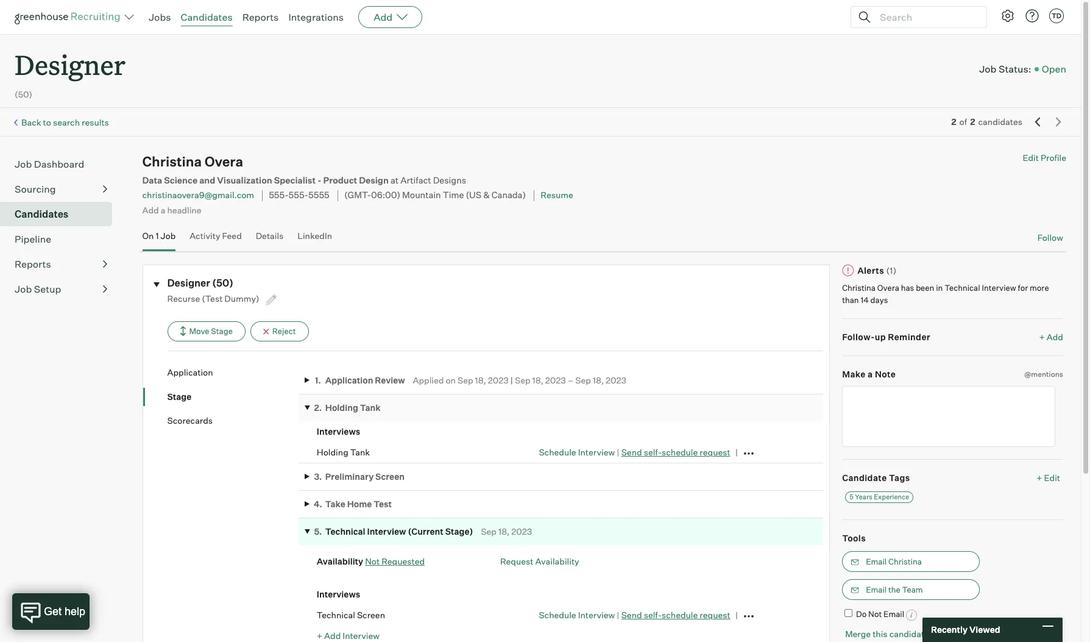 Task type: vqa. For each thing, say whether or not it's contained in the screenshot.
Take at the bottom left of page
yes



Task type: locate. For each thing, give the bounding box(es) containing it.
0 vertical spatial email
[[867, 557, 887, 566]]

1 vertical spatial a
[[868, 369, 873, 379]]

1 horizontal spatial a
[[868, 369, 873, 379]]

0 vertical spatial self-
[[644, 447, 662, 457]]

job inside "link"
[[15, 283, 32, 295]]

0 vertical spatial not
[[365, 556, 380, 566]]

candidates link right jobs
[[181, 11, 233, 23]]

job dashboard
[[15, 158, 84, 170]]

1 horizontal spatial candidates link
[[181, 11, 233, 23]]

0 vertical spatial interviews
[[317, 426, 361, 437]]

job for job setup
[[15, 283, 32, 295]]

2 request from the top
[[700, 609, 731, 620]]

2 self- from the top
[[644, 609, 662, 620]]

1 2 from the left
[[952, 117, 957, 127]]

1 request from the top
[[700, 447, 731, 457]]

2 schedule from the top
[[662, 609, 698, 620]]

3. preliminary screen
[[314, 471, 405, 482]]

job dashboard link
[[15, 157, 107, 171]]

schedule interview | send self-schedule request for holding tank
[[539, 447, 731, 457]]

move
[[189, 326, 209, 336]]

add inside popup button
[[374, 11, 393, 23]]

reject
[[272, 326, 296, 336]]

overa up and
[[205, 153, 243, 170]]

christina for christina overa data science and visualization specialist - product design at artifact designs
[[142, 153, 202, 170]]

1 555- from the left
[[269, 190, 289, 201]]

1 horizontal spatial edit
[[1045, 473, 1061, 483]]

0 horizontal spatial overa
[[205, 153, 243, 170]]

activity
[[190, 231, 220, 241]]

email left the at bottom
[[867, 585, 887, 595]]

0 vertical spatial schedule interview | send self-schedule request
[[539, 447, 731, 457]]

recently
[[932, 625, 968, 635]]

1 vertical spatial designer
[[167, 277, 210, 289]]

tank up the 3. preliminary screen
[[350, 447, 370, 457]]

reports left integrations
[[242, 11, 279, 23]]

not left "requested"
[[365, 556, 380, 566]]

1 horizontal spatial christina
[[843, 283, 876, 293]]

0 vertical spatial request
[[700, 447, 731, 457]]

1 vertical spatial candidates link
[[15, 207, 107, 221]]

send self-schedule request link for technical screen
[[622, 609, 731, 620]]

sep 18, 2023
[[481, 526, 532, 537]]

designer for designer (50)
[[167, 277, 210, 289]]

1 vertical spatial interviews
[[317, 589, 361, 599]]

1 vertical spatial overa
[[878, 283, 900, 293]]

(50) up recurse (test dummy)
[[212, 277, 234, 289]]

schedule interview | send self-schedule request
[[539, 447, 731, 457], [539, 609, 731, 620]]

2 left of
[[952, 117, 957, 127]]

availability right request
[[536, 556, 580, 566]]

email the team button
[[843, 579, 981, 600]]

5555
[[309, 190, 330, 201]]

1 vertical spatial schedule
[[539, 609, 577, 620]]

0 vertical spatial schedule
[[539, 447, 577, 457]]

+ edit
[[1037, 473, 1061, 483]]

christina up the science
[[142, 153, 202, 170]]

14
[[861, 295, 869, 305]]

christina for christina overa has been in technical interview for more than 14 days
[[843, 283, 876, 293]]

2 right of
[[971, 117, 976, 127]]

0 vertical spatial (50)
[[15, 89, 32, 100]]

0 vertical spatial send self-schedule request link
[[622, 447, 731, 457]]

send self-schedule request link
[[622, 447, 731, 457], [622, 609, 731, 620]]

email the team
[[867, 585, 924, 595]]

tags
[[890, 473, 911, 483]]

1 vertical spatial schedule
[[662, 609, 698, 620]]

sourcing
[[15, 183, 56, 195]]

0 horizontal spatial application
[[167, 367, 213, 377]]

christina inside 'button'
[[889, 557, 923, 566]]

sep
[[458, 375, 474, 385], [515, 375, 531, 385], [576, 375, 591, 385], [481, 526, 497, 537]]

schedule
[[539, 447, 577, 457], [539, 609, 577, 620]]

0 horizontal spatial (50)
[[15, 89, 32, 100]]

2.
[[314, 402, 322, 413]]

1 vertical spatial send
[[622, 609, 642, 620]]

canada)
[[492, 190, 526, 201]]

schedule interview link for tank
[[539, 447, 615, 457]]

test
[[374, 499, 392, 509]]

product
[[323, 175, 357, 186]]

2 schedule interview | send self-schedule request from the top
[[539, 609, 731, 620]]

not for requested
[[365, 556, 380, 566]]

0 horizontal spatial reports
[[15, 258, 51, 270]]

move stage button
[[167, 321, 246, 342]]

0 vertical spatial technical
[[945, 283, 981, 293]]

stage up scorecards
[[167, 391, 192, 402]]

overa up days
[[878, 283, 900, 293]]

request
[[700, 447, 731, 457], [700, 609, 731, 620]]

schedule for tank
[[539, 447, 577, 457]]

profile
[[1041, 153, 1067, 163]]

18, right –
[[593, 375, 604, 385]]

2 vertical spatial |
[[617, 609, 620, 620]]

greenhouse recruiting image
[[15, 10, 124, 24]]

1 schedule interview | send self-schedule request from the top
[[539, 447, 731, 457]]

holding
[[326, 402, 358, 413], [317, 447, 349, 457]]

candidates
[[979, 117, 1023, 127]]

integrations link
[[289, 11, 344, 23]]

None text field
[[843, 386, 1056, 447]]

christina overa has been in technical interview for more than 14 days
[[843, 283, 1050, 305]]

0 vertical spatial designer
[[15, 46, 126, 82]]

1 availability from the left
[[317, 556, 363, 566]]

|
[[511, 375, 513, 385], [617, 447, 620, 457], [617, 609, 620, 620]]

christina
[[142, 153, 202, 170], [843, 283, 876, 293], [889, 557, 923, 566]]

0 vertical spatial schedule
[[662, 447, 698, 457]]

candidates down sourcing
[[15, 208, 69, 220]]

1 horizontal spatial availability
[[536, 556, 580, 566]]

1 horizontal spatial 2
[[971, 117, 976, 127]]

a for add
[[161, 205, 166, 215]]

1 vertical spatial send self-schedule request link
[[622, 609, 731, 620]]

2. holding tank
[[314, 402, 381, 413]]

tank down review
[[360, 402, 381, 413]]

screen up test
[[376, 471, 405, 482]]

follow-
[[843, 332, 875, 342]]

job left status:
[[980, 63, 997, 75]]

application
[[167, 367, 213, 377], [326, 375, 373, 385]]

this
[[873, 629, 888, 639]]

1 send self-schedule request link from the top
[[622, 447, 731, 457]]

interview
[[983, 283, 1017, 293], [578, 447, 615, 457], [367, 526, 406, 537], [578, 609, 615, 620], [343, 630, 380, 641]]

0 vertical spatial stage
[[211, 326, 233, 336]]

requested
[[382, 556, 425, 566]]

0 horizontal spatial christina
[[142, 153, 202, 170]]

send self-schedule request link for holding tank
[[622, 447, 731, 457]]

0 horizontal spatial designer
[[15, 46, 126, 82]]

0 vertical spatial screen
[[376, 471, 405, 482]]

artifact
[[401, 175, 431, 186]]

1.
[[315, 375, 321, 385]]

details link
[[256, 231, 284, 248]]

a left headline
[[161, 205, 166, 215]]

interviews up holding tank
[[317, 426, 361, 437]]

on
[[142, 231, 154, 241]]

2 send self-schedule request link from the top
[[622, 609, 731, 620]]

send for screen
[[622, 609, 642, 620]]

0 horizontal spatial 2
[[952, 117, 957, 127]]

availability down 5.
[[317, 556, 363, 566]]

+ for + edit
[[1037, 473, 1043, 483]]

1 schedule from the top
[[662, 447, 698, 457]]

job setup link
[[15, 282, 107, 296]]

1 send from the top
[[622, 447, 642, 457]]

1 vertical spatial |
[[617, 447, 620, 457]]

holding right 2.
[[326, 402, 358, 413]]

email
[[867, 557, 887, 566], [867, 585, 887, 595], [884, 609, 905, 619]]

1 vertical spatial email
[[867, 585, 887, 595]]

follow
[[1038, 232, 1064, 243]]

1 horizontal spatial (50)
[[212, 277, 234, 289]]

2023 up request
[[512, 526, 532, 537]]

2 horizontal spatial christina
[[889, 557, 923, 566]]

(gmt-06:00) mountain time (us & canada)
[[344, 190, 526, 201]]

a
[[161, 205, 166, 215], [868, 369, 873, 379]]

job left "setup"
[[15, 283, 32, 295]]

technical up + add interview
[[317, 610, 355, 620]]

2 vertical spatial christina
[[889, 557, 923, 566]]

0 vertical spatial christina
[[142, 153, 202, 170]]

christina up email the team 'button' on the bottom right of the page
[[889, 557, 923, 566]]

18, up request
[[499, 526, 510, 537]]

christina inside christina overa data science and visualization specialist - product design at artifact designs
[[142, 153, 202, 170]]

1 vertical spatial christina
[[843, 283, 876, 293]]

(us
[[466, 190, 482, 201]]

reports down pipeline
[[15, 258, 51, 270]]

stage right move
[[211, 326, 233, 336]]

(50) up back
[[15, 89, 32, 100]]

1 vertical spatial request
[[700, 609, 731, 620]]

(50)
[[15, 89, 32, 100], [212, 277, 234, 289]]

1 horizontal spatial overa
[[878, 283, 900, 293]]

1 horizontal spatial designer
[[167, 277, 210, 289]]

+ add interview link
[[317, 630, 380, 641]]

pipeline
[[15, 233, 51, 245]]

1 vertical spatial holding
[[317, 447, 349, 457]]

availability
[[317, 556, 363, 566], [536, 556, 580, 566]]

holding up 3. at the left bottom of page
[[317, 447, 349, 457]]

0 vertical spatial send
[[622, 447, 642, 457]]

1 vertical spatial reports link
[[15, 257, 107, 271]]

| for screen
[[617, 609, 620, 620]]

1 vertical spatial (50)
[[212, 277, 234, 289]]

technical right 'in' on the right top of page
[[945, 283, 981, 293]]

1 horizontal spatial stage
[[211, 326, 233, 336]]

email up "email the team"
[[867, 557, 887, 566]]

1 vertical spatial schedule interview | send self-schedule request
[[539, 609, 731, 620]]

designer up recurse
[[167, 277, 210, 289]]

job setup
[[15, 283, 61, 295]]

make
[[843, 369, 866, 379]]

years
[[856, 492, 873, 501]]

a left note
[[868, 369, 873, 379]]

0 horizontal spatial not
[[365, 556, 380, 566]]

1 schedule from the top
[[539, 447, 577, 457]]

(1)
[[887, 265, 897, 275]]

0 horizontal spatial a
[[161, 205, 166, 215]]

the
[[889, 585, 901, 595]]

job
[[980, 63, 997, 75], [15, 158, 32, 170], [161, 231, 176, 241], [15, 283, 32, 295]]

1 vertical spatial edit
[[1045, 473, 1061, 483]]

1 vertical spatial stage
[[167, 391, 192, 402]]

overa inside christina overa has been in technical interview for more than 14 days
[[878, 283, 900, 293]]

stage)
[[446, 526, 473, 537]]

1 horizontal spatial candidates
[[181, 11, 233, 23]]

self- for technical screen
[[644, 609, 662, 620]]

setup
[[34, 283, 61, 295]]

1 schedule interview link from the top
[[539, 447, 615, 457]]

1 horizontal spatial reports
[[242, 11, 279, 23]]

0 horizontal spatial candidates
[[15, 208, 69, 220]]

designer down greenhouse recruiting image
[[15, 46, 126, 82]]

overa inside christina overa data science and visualization specialist - product design at artifact designs
[[205, 153, 243, 170]]

candidates link up pipeline link
[[15, 207, 107, 221]]

0 vertical spatial a
[[161, 205, 166, 215]]

0 horizontal spatial candidates link
[[15, 207, 107, 221]]

1 self- from the top
[[644, 447, 662, 457]]

request for tank
[[700, 447, 731, 457]]

(current
[[408, 526, 444, 537]]

visualization
[[217, 175, 272, 186]]

1 vertical spatial screen
[[357, 610, 385, 620]]

1 horizontal spatial reports link
[[242, 11, 279, 23]]

team
[[903, 585, 924, 595]]

1 vertical spatial candidates
[[15, 208, 69, 220]]

0 vertical spatial schedule interview link
[[539, 447, 615, 457]]

technical right 5.
[[326, 526, 366, 537]]

on 1 job
[[142, 231, 176, 241]]

christina inside christina overa has been in technical interview for more than 14 days
[[843, 283, 876, 293]]

move stage
[[189, 326, 233, 336]]

2 vertical spatial +
[[317, 630, 323, 641]]

overa for christina overa data science and visualization specialist - product design at artifact designs
[[205, 153, 243, 170]]

schedule interview link for screen
[[539, 609, 615, 620]]

candidates
[[181, 11, 233, 23], [15, 208, 69, 220]]

0 horizontal spatial edit
[[1023, 153, 1040, 163]]

schedule for screen
[[539, 609, 577, 620]]

not right do
[[869, 609, 882, 619]]

1 horizontal spatial not
[[869, 609, 882, 619]]

0 vertical spatial candidates link
[[181, 11, 233, 23]]

to
[[43, 117, 51, 127]]

schedule interview | send self-schedule request for technical screen
[[539, 609, 731, 620]]

reports link down pipeline link
[[15, 257, 107, 271]]

open
[[1042, 63, 1067, 75]]

0 vertical spatial +
[[1040, 332, 1046, 342]]

0 horizontal spatial reports link
[[15, 257, 107, 271]]

Do Not Email checkbox
[[845, 609, 853, 617]]

screen up + add interview
[[357, 610, 385, 620]]

2 send from the top
[[622, 609, 642, 620]]

interviews up technical screen
[[317, 589, 361, 599]]

1 vertical spatial not
[[869, 609, 882, 619]]

application down move
[[167, 367, 213, 377]]

stage
[[211, 326, 233, 336], [167, 391, 192, 402]]

1 vertical spatial +
[[1037, 473, 1043, 483]]

0 horizontal spatial availability
[[317, 556, 363, 566]]

email up merge this candidate
[[884, 609, 905, 619]]

2 schedule interview link from the top
[[539, 609, 615, 620]]

0 vertical spatial edit
[[1023, 153, 1040, 163]]

christina up 14 on the top right of the page
[[843, 283, 876, 293]]

technical
[[945, 283, 981, 293], [326, 526, 366, 537], [317, 610, 355, 620]]

application up the 2. holding tank
[[326, 375, 373, 385]]

Search text field
[[877, 8, 976, 26]]

reports link left integrations
[[242, 11, 279, 23]]

+ add interview
[[317, 630, 380, 641]]

job up sourcing
[[15, 158, 32, 170]]

2 schedule from the top
[[539, 609, 577, 620]]

1 vertical spatial schedule interview link
[[539, 609, 615, 620]]

1 vertical spatial self-
[[644, 609, 662, 620]]

candidates right jobs
[[181, 11, 233, 23]]

0 vertical spatial overa
[[205, 153, 243, 170]]

preliminary
[[326, 471, 374, 482]]

stage inside button
[[211, 326, 233, 336]]

4.
[[314, 499, 322, 509]]



Task type: describe. For each thing, give the bounding box(es) containing it.
designer link
[[15, 34, 126, 85]]

1. application review applied on  sep 18, 2023 | sep 18, 2023 – sep 18, 2023
[[315, 375, 627, 385]]

| for tank
[[617, 447, 620, 457]]

2023 right on
[[488, 375, 509, 385]]

2 availability from the left
[[536, 556, 580, 566]]

email for email christina
[[867, 557, 887, 566]]

2 vertical spatial email
[[884, 609, 905, 619]]

5. technical interview (current stage)
[[314, 526, 473, 537]]

request for screen
[[700, 609, 731, 620]]

schedule for screen
[[662, 609, 698, 620]]

technical inside christina overa has been in technical interview for more than 14 days
[[945, 283, 981, 293]]

merge this candidate
[[846, 629, 930, 639]]

overa for christina overa has been in technical interview for more than 14 days
[[878, 283, 900, 293]]

application link
[[167, 367, 299, 378]]

stage link
[[167, 391, 299, 402]]

2023 right –
[[606, 375, 627, 385]]

scorecards link
[[167, 415, 299, 427]]

design
[[359, 175, 389, 186]]

designs
[[433, 175, 466, 186]]

add button
[[359, 6, 423, 28]]

schedule for tank
[[662, 447, 698, 457]]

viewed
[[970, 625, 1001, 635]]

on
[[446, 375, 456, 385]]

2 interviews from the top
[[317, 589, 361, 599]]

sourcing link
[[15, 182, 107, 196]]

recurse
[[167, 293, 200, 304]]

merge this candidate link
[[846, 629, 930, 639]]

self- for holding tank
[[644, 447, 662, 457]]

0 vertical spatial reports
[[242, 11, 279, 23]]

0 vertical spatial holding
[[326, 402, 358, 413]]

jobs link
[[149, 11, 171, 23]]

sep left –
[[515, 375, 531, 385]]

1 horizontal spatial application
[[326, 375, 373, 385]]

candidate
[[890, 629, 930, 639]]

email for email the team
[[867, 585, 887, 595]]

tools
[[843, 533, 866, 543]]

do not email
[[857, 609, 905, 619]]

1 vertical spatial technical
[[326, 526, 366, 537]]

configure image
[[1001, 9, 1016, 23]]

at
[[391, 175, 399, 186]]

2023 left –
[[546, 375, 566, 385]]

candidate
[[843, 473, 888, 483]]

back to search results
[[21, 117, 109, 127]]

1 vertical spatial reports
[[15, 258, 51, 270]]

0 vertical spatial |
[[511, 375, 513, 385]]

0 vertical spatial reports link
[[242, 11, 279, 23]]

(gmt-
[[344, 190, 371, 201]]

alerts
[[858, 265, 885, 275]]

request availability
[[501, 556, 580, 566]]

linkedin link
[[298, 231, 332, 248]]

2 555- from the left
[[289, 190, 309, 201]]

do
[[857, 609, 867, 619]]

0 vertical spatial candidates
[[181, 11, 233, 23]]

has
[[902, 283, 915, 293]]

td
[[1052, 12, 1062, 20]]

science
[[164, 175, 198, 186]]

more
[[1030, 283, 1050, 293]]

christinaovera9@gmail.com link
[[142, 190, 254, 200]]

18, right on
[[475, 375, 486, 385]]

activity feed link
[[190, 231, 242, 248]]

christina overa data science and visualization specialist - product design at artifact designs
[[142, 153, 466, 186]]

+ for + add
[[1040, 332, 1046, 342]]

+ for + add interview
[[317, 630, 323, 641]]

linkedin
[[298, 231, 332, 241]]

of
[[960, 117, 968, 127]]

&
[[484, 190, 490, 201]]

back to search results link
[[21, 117, 109, 127]]

sep right –
[[576, 375, 591, 385]]

jobs
[[149, 11, 171, 23]]

2 2 from the left
[[971, 117, 976, 127]]

not requested button
[[365, 556, 425, 566]]

status:
[[999, 63, 1032, 75]]

mountain
[[402, 190, 441, 201]]

for
[[1019, 283, 1029, 293]]

results
[[82, 117, 109, 127]]

job for job dashboard
[[15, 158, 32, 170]]

headline
[[167, 205, 201, 215]]

2 vertical spatial technical
[[317, 610, 355, 620]]

18, left –
[[533, 375, 544, 385]]

job for job status:
[[980, 63, 997, 75]]

td button
[[1048, 6, 1067, 26]]

follow-up reminder
[[843, 332, 931, 342]]

1
[[156, 231, 159, 241]]

add a headline
[[142, 205, 201, 215]]

follow link
[[1038, 232, 1064, 244]]

home
[[347, 499, 372, 509]]

5 years experience link
[[846, 491, 914, 503]]

+ add
[[1040, 332, 1064, 342]]

make a note
[[843, 369, 897, 379]]

job right 1
[[161, 231, 176, 241]]

0 vertical spatial tank
[[360, 402, 381, 413]]

back
[[21, 117, 41, 127]]

recurse (test dummy)
[[167, 293, 261, 304]]

designer for designer
[[15, 46, 126, 82]]

send for tank
[[622, 447, 642, 457]]

5.
[[314, 526, 322, 537]]

not for email
[[869, 609, 882, 619]]

and
[[199, 175, 215, 186]]

sep right stage)
[[481, 526, 497, 537]]

a for make
[[868, 369, 873, 379]]

request
[[501, 556, 534, 566]]

1 vertical spatial tank
[[350, 447, 370, 457]]

specialist
[[274, 175, 316, 186]]

candidate tags
[[843, 473, 911, 483]]

sep right on
[[458, 375, 474, 385]]

5 years experience
[[850, 492, 910, 501]]

dummy)
[[225, 293, 259, 304]]

on 1 job link
[[142, 231, 176, 248]]

email christina
[[867, 557, 923, 566]]

+ edit link
[[1034, 470, 1064, 486]]

resume
[[541, 190, 574, 200]]

1 interviews from the top
[[317, 426, 361, 437]]

review
[[375, 375, 405, 385]]

been
[[917, 283, 935, 293]]

search
[[53, 117, 80, 127]]

pipeline link
[[15, 232, 107, 246]]

interview inside christina overa has been in technical interview for more than 14 days
[[983, 283, 1017, 293]]

@mentions link
[[1025, 368, 1064, 380]]

-
[[318, 175, 322, 186]]

availability not requested
[[317, 556, 425, 566]]

take
[[326, 499, 346, 509]]

edit inside + edit link
[[1045, 473, 1061, 483]]

designer (50)
[[167, 277, 234, 289]]

request availability button
[[501, 556, 580, 566]]

integrations
[[289, 11, 344, 23]]

0 horizontal spatial stage
[[167, 391, 192, 402]]

holding tank
[[317, 447, 370, 457]]

2 of 2 candidates
[[952, 117, 1023, 127]]

alerts (1)
[[858, 265, 897, 275]]



